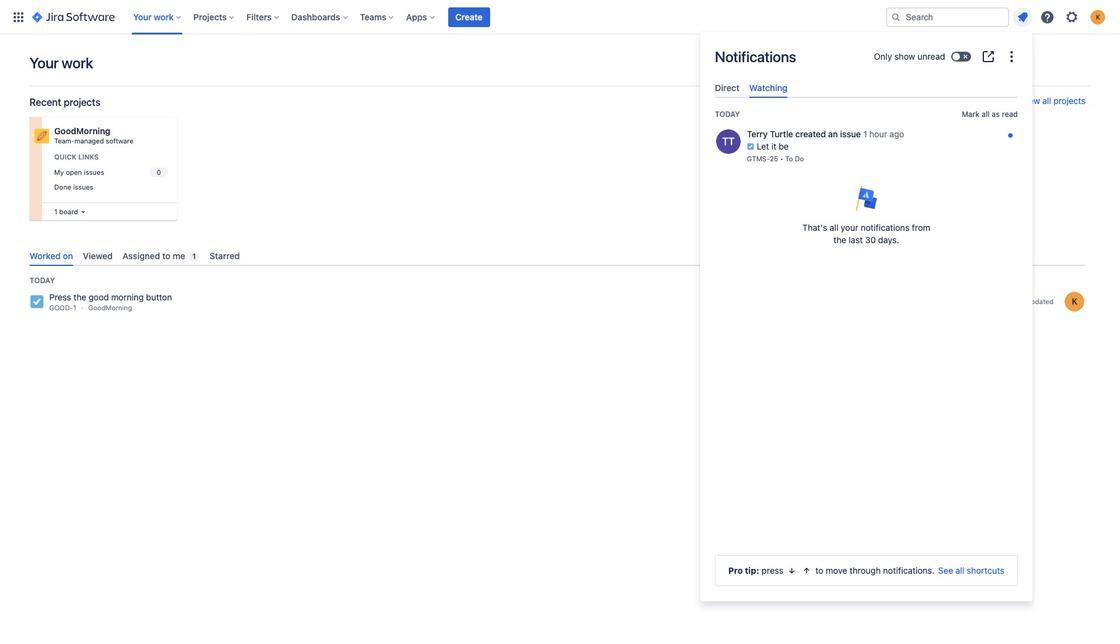 Task type: vqa. For each thing, say whether or not it's contained in the screenshot.
notification icon
no



Task type: locate. For each thing, give the bounding box(es) containing it.
move
[[826, 565, 847, 576]]

projects inside the view all projects link
[[1053, 95, 1086, 106]]

today down direct
[[715, 109, 740, 119]]

shortcuts
[[967, 565, 1004, 576]]

teams
[[360, 11, 386, 22]]

2 horizontal spatial 1
[[192, 252, 196, 261]]

pro tip: press
[[728, 565, 783, 576]]

all left "your"
[[830, 222, 838, 233]]

the inside press the good morning button good-1 · goodmorning
[[73, 292, 86, 302]]

1
[[54, 208, 57, 216], [192, 252, 196, 261], [73, 304, 76, 312]]

direct
[[715, 83, 739, 93]]

·
[[81, 304, 83, 312]]

goodmorning
[[54, 126, 110, 136], [88, 304, 132, 312]]

0 vertical spatial your work
[[133, 11, 174, 22]]

notifications image
[[1015, 10, 1030, 24]]

1 horizontal spatial your
[[133, 11, 152, 22]]

0 vertical spatial today
[[715, 109, 740, 119]]

as
[[992, 110, 1000, 119]]

all right view on the top right of the page
[[1042, 95, 1051, 106]]

1 horizontal spatial your work
[[133, 11, 174, 22]]

goodmorning inside press the good morning button good-1 · goodmorning
[[88, 304, 132, 312]]

banner
[[0, 0, 1120, 34]]

all right 'see'
[[956, 565, 964, 576]]

assigned
[[123, 251, 160, 261]]

tab list
[[710, 78, 1023, 98], [25, 246, 1091, 266]]

to
[[162, 251, 170, 261], [815, 565, 823, 576]]

1 vertical spatial 1
[[192, 252, 196, 261]]

see all shortcuts
[[938, 565, 1004, 576]]

the up · in the top of the page
[[73, 292, 86, 302]]

goodmorning up managed
[[54, 126, 110, 136]]

only
[[874, 51, 892, 62]]

work left projects
[[154, 11, 174, 22]]

your work
[[133, 11, 174, 22], [30, 54, 93, 71]]

1 vertical spatial the
[[73, 292, 86, 302]]

your work left projects
[[133, 11, 174, 22]]

0 horizontal spatial 1
[[54, 208, 57, 216]]

see
[[938, 565, 953, 576]]

team-
[[54, 137, 74, 145]]

0 horizontal spatial projects
[[64, 97, 100, 108]]

dashboards button
[[288, 7, 353, 27]]

1 horizontal spatial the
[[834, 235, 846, 245]]

all for mark
[[982, 110, 990, 119]]

0 horizontal spatial to
[[162, 251, 170, 261]]

days.
[[878, 235, 899, 245]]

work inside dropdown button
[[154, 11, 174, 22]]

0 vertical spatial work
[[154, 11, 174, 22]]

0 horizontal spatial work
[[62, 54, 93, 71]]

Search field
[[886, 7, 1009, 27]]

1 inside tab list
[[192, 252, 196, 261]]

that's all your notifications from the last 30 days.
[[802, 222, 930, 245]]

goodmorning team-managed software
[[54, 126, 133, 145]]

jira software image
[[32, 10, 115, 24], [32, 10, 115, 24]]

0 vertical spatial 1
[[54, 208, 57, 216]]

1 vertical spatial work
[[62, 54, 93, 71]]

tab list inside the notifications dialog
[[710, 78, 1023, 98]]

apps button
[[402, 7, 439, 27]]

press the good morning button good-1 · goodmorning
[[49, 292, 172, 312]]

today up press
[[30, 276, 55, 285]]

dashboards
[[291, 11, 340, 22]]

the down "your"
[[834, 235, 846, 245]]

banner containing your work
[[0, 0, 1120, 34]]

1 horizontal spatial projects
[[1053, 95, 1086, 106]]

projects
[[1053, 95, 1086, 106], [64, 97, 100, 108]]

all for that's
[[830, 222, 838, 233]]

work
[[154, 11, 174, 22], [62, 54, 93, 71]]

all left as
[[982, 110, 990, 119]]

projects right view on the top right of the page
[[1053, 95, 1086, 106]]

from
[[912, 222, 930, 233]]

all
[[1042, 95, 1051, 106], [982, 110, 990, 119], [830, 222, 838, 233], [956, 565, 964, 576]]

notifications
[[861, 222, 910, 233]]

tab list containing worked on
[[25, 246, 1091, 266]]

1 right me
[[192, 252, 196, 261]]

0 horizontal spatial today
[[30, 276, 55, 285]]

0 vertical spatial the
[[834, 235, 846, 245]]

0 vertical spatial your
[[133, 11, 152, 22]]

all for view
[[1042, 95, 1051, 106]]

only show unread
[[874, 51, 945, 62]]

1 left board on the left top of the page
[[54, 208, 57, 216]]

more information about this user image
[[715, 128, 742, 155]]

issues down links
[[84, 168, 104, 176]]

to move through notifications.
[[815, 565, 934, 576]]

1 vertical spatial your work
[[30, 54, 93, 71]]

help image
[[1040, 10, 1055, 24]]

tab list containing direct
[[710, 78, 1023, 98]]

2 vertical spatial 1
[[73, 304, 76, 312]]

quick links
[[54, 153, 99, 161]]

today inside the notifications dialog
[[715, 109, 740, 119]]

worked on
[[30, 251, 73, 261]]

1 horizontal spatial 1
[[73, 304, 76, 312]]

managed
[[74, 137, 104, 145]]

through
[[850, 565, 881, 576]]

arrow down image
[[787, 566, 797, 576]]

starred
[[209, 251, 240, 261]]

0 horizontal spatial your
[[30, 54, 59, 71]]

read
[[1002, 110, 1018, 119]]

show
[[894, 51, 915, 62]]

goodmorning down 'good'
[[88, 304, 132, 312]]

links
[[78, 153, 99, 161]]

projects up goodmorning team-managed software
[[64, 97, 100, 108]]

0 vertical spatial goodmorning
[[54, 126, 110, 136]]

tip:
[[745, 565, 759, 576]]

0 vertical spatial to
[[162, 251, 170, 261]]

1 vertical spatial goodmorning
[[88, 304, 132, 312]]

recent projects
[[30, 97, 100, 108]]

1 horizontal spatial to
[[815, 565, 823, 576]]

0 horizontal spatial the
[[73, 292, 86, 302]]

to right arrow up icon
[[815, 565, 823, 576]]

issues down my open issues on the left of page
[[73, 183, 93, 191]]

software
[[106, 137, 133, 145]]

apps
[[406, 11, 427, 22]]

projects
[[193, 11, 227, 22]]

1 left · in the top of the page
[[73, 304, 76, 312]]

your work up recent projects
[[30, 54, 93, 71]]

1 vertical spatial tab list
[[25, 246, 1091, 266]]

all inside that's all your notifications from the last 30 days.
[[830, 222, 838, 233]]

1 for 1
[[192, 252, 196, 261]]

to left me
[[162, 251, 170, 261]]

to inside the notifications dialog
[[815, 565, 823, 576]]

work up recent projects
[[62, 54, 93, 71]]

1 horizontal spatial today
[[715, 109, 740, 119]]

1 inside 'dropdown button'
[[54, 208, 57, 216]]

1 vertical spatial to
[[815, 565, 823, 576]]

today
[[715, 109, 740, 119], [30, 276, 55, 285]]

0 vertical spatial tab list
[[710, 78, 1023, 98]]

your
[[133, 11, 152, 22], [30, 54, 59, 71]]

issues
[[84, 168, 104, 176], [73, 183, 93, 191]]

1 horizontal spatial work
[[154, 11, 174, 22]]

see all shortcuts button
[[938, 565, 1004, 577]]

the
[[834, 235, 846, 245], [73, 292, 86, 302]]



Task type: describe. For each thing, give the bounding box(es) containing it.
worked
[[30, 251, 61, 261]]

0 horizontal spatial your work
[[30, 54, 93, 71]]

watching
[[749, 83, 788, 93]]

my open issues
[[54, 168, 104, 176]]

mark all as read button
[[962, 109, 1018, 120]]

recent
[[30, 97, 61, 108]]

open
[[66, 168, 82, 176]]

search image
[[891, 12, 901, 22]]

quick
[[54, 153, 76, 161]]

done
[[54, 183, 71, 191]]

the inside that's all your notifications from the last 30 days.
[[834, 235, 846, 245]]

1 board
[[54, 208, 78, 216]]

primary element
[[7, 0, 876, 34]]

1 vertical spatial today
[[30, 276, 55, 285]]

last
[[849, 235, 863, 245]]

notifications.
[[883, 565, 934, 576]]

open notifications in a new tab image
[[981, 49, 996, 64]]

create button
[[448, 7, 490, 27]]

your
[[841, 222, 858, 233]]

1 vertical spatial issues
[[73, 183, 93, 191]]

assigned to me
[[123, 251, 185, 261]]

filters
[[247, 11, 272, 22]]

morning
[[111, 292, 144, 302]]

arrow up image
[[802, 566, 812, 576]]

press
[[762, 565, 783, 576]]

mark
[[962, 110, 980, 119]]

1 board button
[[52, 205, 88, 219]]

more image
[[1004, 49, 1019, 64]]

viewed
[[83, 251, 113, 261]]

button
[[146, 292, 172, 302]]

your work button
[[129, 7, 186, 27]]

1 vertical spatial your
[[30, 54, 59, 71]]

board image
[[78, 207, 88, 217]]

view all projects
[[1021, 95, 1086, 106]]

view
[[1021, 95, 1040, 106]]

done issues link
[[52, 181, 170, 195]]

0 vertical spatial issues
[[84, 168, 104, 176]]

filters button
[[243, 7, 284, 27]]

teams button
[[356, 7, 399, 27]]

on
[[63, 251, 73, 261]]

board
[[59, 208, 78, 216]]

your profile and settings image
[[1091, 10, 1105, 24]]

appswitcher icon image
[[11, 10, 26, 24]]

1 inside press the good morning button good-1 · goodmorning
[[73, 304, 76, 312]]

pro
[[728, 565, 743, 576]]

updated
[[1026, 298, 1054, 306]]

me
[[173, 251, 185, 261]]

goodmorning inside goodmorning team-managed software
[[54, 126, 110, 136]]

my
[[54, 168, 64, 176]]

settings image
[[1065, 10, 1079, 24]]

good
[[89, 292, 109, 302]]

press
[[49, 292, 71, 302]]

projects button
[[190, 7, 239, 27]]

unread
[[918, 51, 945, 62]]

your work inside dropdown button
[[133, 11, 174, 22]]

good-
[[49, 304, 73, 312]]

view all projects link
[[1021, 95, 1086, 108]]

all for see
[[956, 565, 964, 576]]

create
[[455, 11, 482, 22]]

my open issues link
[[52, 165, 170, 179]]

mark all as read
[[962, 110, 1018, 119]]

done issues
[[54, 183, 93, 191]]

notifications
[[715, 48, 796, 65]]

30
[[865, 235, 876, 245]]

1 for 1 board
[[54, 208, 57, 216]]

that's
[[802, 222, 827, 233]]

your inside dropdown button
[[133, 11, 152, 22]]

notifications dialog
[[700, 32, 1033, 602]]



